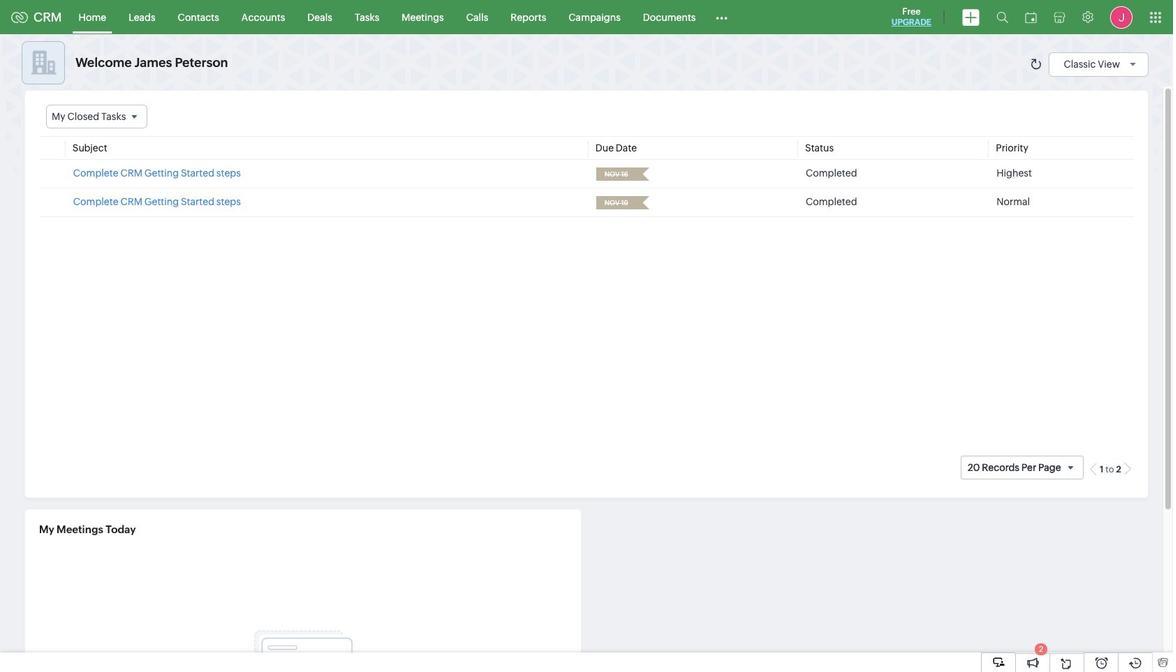 Task type: locate. For each thing, give the bounding box(es) containing it.
None field
[[46, 105, 148, 129], [600, 168, 633, 181], [600, 196, 633, 210], [46, 105, 148, 129], [600, 168, 633, 181], [600, 196, 633, 210]]

profile image
[[1110, 6, 1133, 28]]



Task type: describe. For each thing, give the bounding box(es) containing it.
profile element
[[1102, 0, 1141, 34]]

calendar image
[[1025, 12, 1037, 23]]

search element
[[988, 0, 1017, 34]]

create menu element
[[954, 0, 988, 34]]

create menu image
[[962, 9, 980, 25]]

logo image
[[11, 12, 28, 23]]

search image
[[997, 11, 1008, 23]]

Other Modules field
[[707, 6, 737, 28]]



